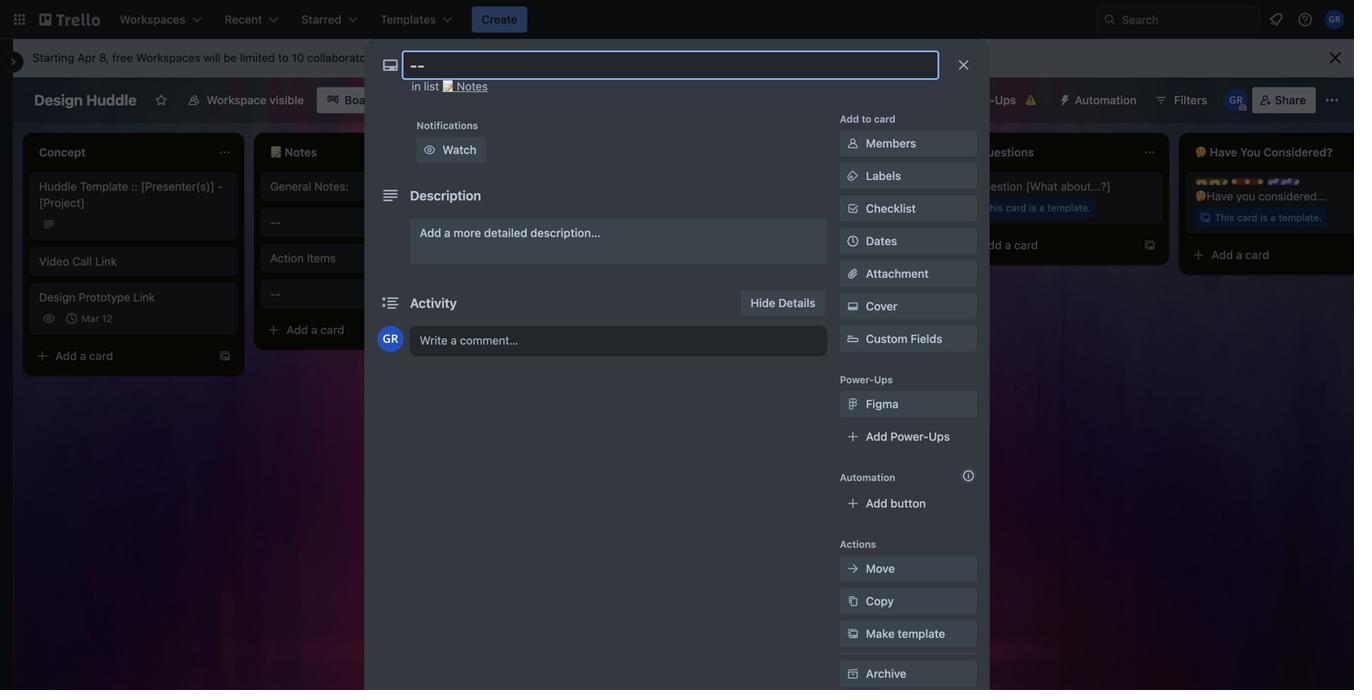Task type: vqa. For each thing, say whether or not it's contained in the screenshot.
-- LINK
yes



Task type: describe. For each thing, give the bounding box(es) containing it.
🙋question [what about...?] link
[[965, 178, 1154, 195]]

board
[[345, 93, 377, 107]]

2 horizontal spatial is
[[1261, 212, 1268, 223]]

you
[[1237, 189, 1256, 203]]

📝
[[442, 79, 454, 93]]

0 horizontal spatial this
[[753, 202, 772, 213]]

labels link
[[840, 163, 977, 189]]

0 horizontal spatial automation
[[840, 472, 896, 483]]

color: red, title: none image
[[1232, 178, 1264, 185]]

0 horizontal spatial this card is a template.
[[753, 202, 860, 213]]

really
[[568, 324, 596, 337]]

in list 📝 notes
[[412, 79, 488, 93]]

prototype
[[79, 290, 130, 304]]

sm image for copy
[[845, 593, 862, 609]]

fields
[[911, 332, 943, 345]]

a down mar 12 checkbox
[[80, 349, 86, 363]]

move
[[866, 562, 895, 575]]

1 vertical spatial power-ups
[[840, 374, 893, 385]]

sure
[[838, 180, 861, 193]]

share button
[[1253, 87, 1317, 113]]

add left edit card icon on the left top of page
[[420, 226, 441, 240]]

filters
[[1175, 93, 1208, 107]]

🤔have you considered...
[[1196, 189, 1327, 203]]

0 vertical spatial more
[[415, 51, 442, 64]]

design for design prototype link
[[39, 290, 76, 304]]

2 horizontal spatial this
[[1216, 212, 1235, 223]]

add power-ups link
[[840, 424, 977, 450]]

link for design prototype link
[[133, 290, 155, 304]]

link for video call link
[[95, 255, 117, 268]]

👎negative
[[733, 180, 791, 193]]

template
[[80, 180, 128, 193]]

design prototype link link
[[39, 289, 228, 306]]

Search field
[[1117, 7, 1260, 32]]

hide details link
[[741, 290, 826, 316]]

learn more about collaborator limits link
[[383, 51, 572, 64]]

actions
[[840, 539, 877, 550]]

2 horizontal spatial this card is a template.
[[1216, 212, 1323, 223]]

huddle template :: [presenter(s)] - [project] link
[[39, 178, 228, 211]]

12
[[102, 313, 112, 324]]

be
[[224, 51, 237, 64]]

sm image for figma
[[845, 396, 862, 412]]

🙋question
[[965, 180, 1023, 193]]

activity
[[410, 295, 457, 311]]

👎negative [i'm not sure about...]
[[733, 180, 908, 193]]

workspace
[[207, 93, 267, 107]]

/
[[526, 346, 529, 357]]

1 horizontal spatial template.
[[1048, 202, 1091, 213]]

general
[[270, 180, 311, 193]]

add button
[[866, 497, 926, 510]]

custom
[[866, 332, 908, 345]]

dates
[[866, 234, 898, 248]]

cover link
[[840, 293, 977, 319]]

👍positive [i really liked...] link
[[502, 322, 691, 339]]

1 horizontal spatial this card is a template.
[[984, 202, 1091, 213]]

add to card
[[840, 113, 896, 125]]

add a card for general notes: create from template… icon
[[287, 323, 345, 336]]

🙋question [what about...?]
[[965, 180, 1111, 193]]

a down the description
[[444, 226, 451, 240]]

custom fields button
[[840, 331, 977, 347]]

2 vertical spatial create from template… image
[[218, 350, 231, 363]]

color: purple, title: none image
[[1268, 178, 1300, 185]]

figma
[[866, 397, 899, 411]]

sm image for watch
[[422, 142, 438, 158]]

sm image for archive
[[845, 666, 862, 682]]

apr
[[77, 51, 96, 64]]

🤔have
[[1196, 189, 1234, 203]]

sm image for members
[[845, 135, 862, 152]]

attachment button
[[840, 261, 977, 287]]

dates button
[[840, 228, 977, 254]]

design huddle
[[34, 91, 137, 109]]

video
[[39, 255, 69, 268]]

2 -- from the top
[[270, 287, 281, 301]]

Write a comment text field
[[410, 326, 827, 355]]

detailed
[[484, 226, 528, 240]]

sm image for cover
[[845, 298, 862, 314]]

2 vertical spatial power-
[[891, 430, 929, 443]]

mar
[[81, 313, 99, 324]]

[i'm
[[794, 180, 815, 193]]

make template link
[[840, 621, 977, 647]]

workspace visible
[[207, 93, 304, 107]]

copy link
[[840, 588, 977, 614]]

copy
[[866, 594, 894, 608]]

members
[[866, 136, 917, 150]]

sm image for labels
[[845, 168, 862, 184]]

- inside huddle template :: [presenter(s)] - [project]
[[218, 180, 223, 193]]

archive link
[[840, 661, 977, 687]]

action
[[270, 251, 304, 265]]

sm image for automation
[[1053, 87, 1075, 110]]

video call link link
[[39, 253, 228, 270]]

power-ups inside 'button'
[[957, 93, 1017, 107]]

about...]
[[864, 180, 908, 193]]

create from template… image for general notes:
[[450, 323, 463, 336]]

0 horizontal spatial ups
[[874, 374, 893, 385]]

1 horizontal spatial more
[[454, 226, 481, 240]]

items
[[307, 251, 336, 265]]

call
[[72, 255, 92, 268]]

video call link
[[39, 255, 117, 268]]

add up members link on the right top of the page
[[840, 113, 860, 125]]

greg robinson (gregrobinson96) image
[[378, 326, 404, 352]]

description
[[410, 188, 481, 203]]

::
[[131, 180, 138, 193]]

custom fields
[[866, 332, 943, 345]]

add down action items
[[287, 323, 308, 336]]

free
[[112, 51, 133, 64]]

board link
[[317, 87, 386, 113]]



Task type: locate. For each thing, give the bounding box(es) containing it.
4 sm image from the top
[[845, 593, 862, 609]]

power- up members link on the right top of the page
[[957, 93, 995, 107]]

1 horizontal spatial link
[[133, 290, 155, 304]]

create from template… image
[[1144, 239, 1157, 252], [450, 323, 463, 336], [218, 350, 231, 363]]

add power-ups
[[866, 430, 950, 443]]

this down 🤔have
[[1216, 212, 1235, 223]]

1 horizontal spatial power-
[[891, 430, 929, 443]]

[i
[[557, 324, 565, 337]]

sm image left 'archive'
[[845, 666, 862, 682]]

more up list
[[415, 51, 442, 64]]

template. down 🙋question [what about...?] "link"
[[1048, 202, 1091, 213]]

1 vertical spatial --
[[270, 287, 281, 301]]

0 horizontal spatial link
[[95, 255, 117, 268]]

action items link
[[270, 250, 459, 266]]

1 horizontal spatial 1
[[529, 346, 533, 357]]

1 vertical spatial link
[[133, 290, 155, 304]]

link right call
[[95, 255, 117, 268]]

sm image
[[1053, 87, 1075, 110], [845, 135, 862, 152], [422, 142, 438, 158], [845, 298, 862, 314]]

1 vertical spatial huddle
[[39, 180, 77, 193]]

0 horizontal spatial create from template… image
[[218, 350, 231, 363]]

0 vertical spatial -- link
[[270, 214, 459, 231]]

0 horizontal spatial more
[[415, 51, 442, 64]]

this down 🙋question
[[984, 202, 1004, 213]]

add a card button down the '12'
[[29, 343, 209, 369]]

template. down 👎negative [i'm not sure about...] link
[[817, 202, 860, 213]]

sm image inside cover link
[[845, 298, 862, 314]]

design for design huddle
[[34, 91, 83, 109]]

add a more detailed description…
[[420, 226, 601, 240]]

details
[[779, 296, 816, 310]]

add button button
[[840, 490, 977, 517]]

add down 🙋question
[[981, 238, 1002, 252]]

is down [i'm
[[798, 202, 806, 213]]

hide details
[[751, 296, 816, 310]]

sm image for make template
[[845, 626, 862, 642]]

link inside design prototype link "link"
[[133, 290, 155, 304]]

move link
[[840, 556, 977, 582]]

collaborators.
[[307, 51, 379, 64]]

-- link
[[270, 214, 459, 231], [270, 286, 459, 302]]

template
[[898, 627, 946, 640]]

add a card for the bottommost create from template… icon
[[55, 349, 113, 363]]

add a card down mar 12 checkbox
[[55, 349, 113, 363]]

add a card button down [what
[[955, 232, 1134, 258]]

add a card button for general notes: create from template… icon
[[261, 317, 440, 343]]

this card is a template. down [i'm
[[753, 202, 860, 213]]

link down video call link link
[[133, 290, 155, 304]]

1 / 1
[[521, 346, 533, 357]]

1 vertical spatial power-
[[840, 374, 874, 385]]

is
[[798, 202, 806, 213], [1030, 202, 1037, 213], [1261, 212, 1268, 223]]

1 horizontal spatial this
[[984, 202, 1004, 213]]

-- link down action items link
[[270, 286, 459, 302]]

limited
[[240, 51, 275, 64]]

action items
[[270, 251, 336, 265]]

sm image left the make
[[845, 626, 862, 642]]

to
[[278, 51, 289, 64], [862, 113, 872, 125]]

1 vertical spatial more
[[454, 226, 481, 240]]

add a more detailed description… link
[[410, 218, 827, 264]]

open information menu image
[[1298, 11, 1314, 28]]

Board name text field
[[26, 87, 145, 113]]

power-ups
[[957, 93, 1017, 107], [840, 374, 893, 385]]

collaborator
[[478, 51, 542, 64]]

a down "items" on the left top of the page
[[311, 323, 318, 336]]

sm image inside members link
[[845, 135, 862, 152]]

1 vertical spatial create from template… image
[[450, 323, 463, 336]]

list
[[424, 79, 439, 93]]

greg robinson (gregrobinson96) image inside the primary element
[[1326, 10, 1345, 29]]

0 vertical spatial power-
[[957, 93, 995, 107]]

0 notifications image
[[1267, 10, 1286, 29]]

link inside video call link link
[[95, 255, 117, 268]]

2 1 from the left
[[529, 346, 533, 357]]

3 sm image from the top
[[845, 561, 862, 577]]

a down '🤔have you considered...' link
[[1271, 212, 1277, 223]]

None text field
[[402, 51, 940, 80]]

checklist
[[866, 202, 916, 215]]

1 sm image from the top
[[845, 168, 862, 184]]

add a card button down action items link
[[261, 317, 440, 343]]

mar 12
[[81, 313, 112, 324]]

button
[[891, 497, 926, 510]]

power-
[[957, 93, 995, 107], [840, 374, 874, 385], [891, 430, 929, 443]]

automation inside button
[[1075, 93, 1137, 107]]

to up members
[[862, 113, 872, 125]]

10
[[292, 51, 304, 64]]

add a card button down '🤔have you considered...' link
[[1186, 242, 1355, 268]]

a down 🙋question
[[1005, 238, 1012, 252]]

0 vertical spatial power-ups
[[957, 93, 1017, 107]]

workspace visible button
[[178, 87, 314, 113]]

sm image right power-ups 'button'
[[1053, 87, 1075, 110]]

[presenter(s)]
[[141, 180, 215, 193]]

members link
[[840, 130, 977, 156]]

design
[[34, 91, 83, 109], [39, 290, 76, 304]]

add a card down 🙋question
[[981, 238, 1039, 252]]

cover
[[866, 299, 898, 313]]

sm image inside archive link
[[845, 666, 862, 682]]

6 sm image from the top
[[845, 666, 862, 682]]

archive
[[866, 667, 907, 680]]

power- inside 'button'
[[957, 93, 995, 107]]

a
[[808, 202, 814, 213], [1040, 202, 1045, 213], [1271, 212, 1277, 223], [444, 226, 451, 240], [1005, 238, 1012, 252], [1237, 248, 1243, 262], [311, 323, 318, 336], [80, 349, 86, 363]]

sm image inside copy link
[[845, 593, 862, 609]]

2 horizontal spatial template.
[[1279, 212, 1323, 223]]

2 sm image from the top
[[845, 396, 862, 412]]

👎negative [i'm not sure about...] link
[[733, 178, 922, 195]]

add a card down you on the top of the page
[[1212, 248, 1270, 262]]

2 horizontal spatial power-
[[957, 93, 995, 107]]

1 vertical spatial greg robinson (gregrobinson96) image
[[1225, 89, 1248, 112]]

not
[[818, 180, 835, 193]]

automation up add button
[[840, 472, 896, 483]]

1 -- link from the top
[[270, 214, 459, 231]]

5 sm image from the top
[[845, 626, 862, 642]]

0 horizontal spatial greg robinson (gregrobinson96) image
[[1225, 89, 1248, 112]]

1 vertical spatial -- link
[[270, 286, 459, 302]]

search image
[[1104, 13, 1117, 26]]

add down mar 12 checkbox
[[55, 349, 77, 363]]

sm image left "figma"
[[845, 396, 862, 412]]

0 horizontal spatial power-
[[840, 374, 874, 385]]

create
[[482, 13, 518, 26]]

considered...
[[1259, 189, 1327, 203]]

-- down action
[[270, 287, 281, 301]]

description…
[[531, 226, 601, 240]]

design prototype link
[[39, 290, 155, 304]]

[project]
[[39, 196, 85, 209]]

share
[[1276, 93, 1307, 107]]

color: yellow, title: none image
[[1196, 178, 1229, 185]]

sm image inside "watch" button
[[422, 142, 438, 158]]

design inside text field
[[34, 91, 83, 109]]

1 1 from the left
[[521, 346, 526, 357]]

1 horizontal spatial huddle
[[86, 91, 137, 109]]

0 vertical spatial greg robinson (gregrobinson96) image
[[1326, 10, 1345, 29]]

-- link down general notes: link
[[270, 214, 459, 231]]

checklist button
[[840, 196, 977, 222]]

sm image inside "automation" button
[[1053, 87, 1075, 110]]

0 vertical spatial huddle
[[86, 91, 137, 109]]

1 vertical spatial automation
[[840, 472, 896, 483]]

sm image inside labels link
[[845, 168, 862, 184]]

Mar 12 checkbox
[[62, 309, 117, 328]]

2 -- link from the top
[[270, 286, 459, 302]]

0 horizontal spatial 1
[[521, 346, 526, 357]]

filters button
[[1150, 87, 1213, 113]]

automation
[[1075, 93, 1137, 107], [840, 472, 896, 483]]

1 vertical spatial ups
[[874, 374, 893, 385]]

1 horizontal spatial create from template… image
[[450, 323, 463, 336]]

this card is a template. down '🤔have you considered...' link
[[1216, 212, 1323, 223]]

make
[[866, 627, 895, 640]]

sm image down actions
[[845, 561, 862, 577]]

create from template… image for 🙋question [what about...?]
[[1144, 239, 1157, 252]]

liked...]
[[599, 324, 638, 337]]

visible
[[270, 93, 304, 107]]

0 horizontal spatial template.
[[817, 202, 860, 213]]

primary element
[[0, 0, 1355, 39]]

design inside "link"
[[39, 290, 76, 304]]

this
[[753, 202, 772, 213], [984, 202, 1004, 213], [1216, 212, 1235, 223]]

1 vertical spatial design
[[39, 290, 76, 304]]

watch
[[443, 143, 477, 156]]

2 horizontal spatial create from template… image
[[1144, 239, 1157, 252]]

sm image
[[845, 168, 862, 184], [845, 396, 862, 412], [845, 561, 862, 577], [845, 593, 862, 609], [845, 626, 862, 642], [845, 666, 862, 682]]

0 horizontal spatial is
[[798, 202, 806, 213]]

add left the button
[[866, 497, 888, 510]]

👍positive
[[502, 324, 554, 337]]

sm image inside make template link
[[845, 626, 862, 642]]

huddle template :: [presenter(s)] - [project]
[[39, 180, 223, 209]]

2 horizontal spatial ups
[[995, 93, 1017, 107]]

📝 notes link
[[442, 79, 488, 93]]

to left 10
[[278, 51, 289, 64]]

0 vertical spatial to
[[278, 51, 289, 64]]

general notes: link
[[270, 178, 459, 195]]

hide
[[751, 296, 776, 310]]

add a card for 🙋question [what about...?]'s create from template… icon
[[981, 238, 1039, 252]]

add a card down "items" on the left top of the page
[[287, 323, 345, 336]]

create button
[[472, 7, 527, 33]]

huddle inside huddle template :: [presenter(s)] - [project]
[[39, 180, 77, 193]]

-
[[218, 180, 223, 193], [270, 215, 276, 229], [276, 215, 281, 229], [270, 287, 276, 301], [276, 287, 281, 301]]

add down "figma"
[[866, 430, 888, 443]]

greg robinson (gregrobinson96) image right open information menu image
[[1326, 10, 1345, 29]]

design down starting
[[34, 91, 83, 109]]

is down "🙋question [what about...?]"
[[1030, 202, 1037, 213]]

show menu image
[[1325, 92, 1341, 108]]

0 vertical spatial --
[[270, 215, 281, 229]]

1 horizontal spatial greg robinson (gregrobinson96) image
[[1326, 10, 1345, 29]]

0 vertical spatial link
[[95, 255, 117, 268]]

template. down considered...
[[1279, 212, 1323, 223]]

2 vertical spatial ups
[[929, 430, 950, 443]]

link
[[95, 255, 117, 268], [133, 290, 155, 304]]

more left detailed
[[454, 226, 481, 240]]

0 vertical spatial automation
[[1075, 93, 1137, 107]]

workspaces
[[136, 51, 201, 64]]

is down 🤔have you considered...
[[1261, 212, 1268, 223]]

a down [i'm
[[808, 202, 814, 213]]

a down [what
[[1040, 202, 1045, 213]]

0 horizontal spatial power-ups
[[840, 374, 893, 385]]

0 vertical spatial ups
[[995, 93, 1017, 107]]

this card is a template. down "🙋question [what about...?]"
[[984, 202, 1091, 213]]

1 horizontal spatial is
[[1030, 202, 1037, 213]]

0 horizontal spatial huddle
[[39, 180, 77, 193]]

learn
[[383, 51, 412, 64]]

huddle down 8, at the left of the page
[[86, 91, 137, 109]]

sm image left cover
[[845, 298, 862, 314]]

huddle inside design huddle text field
[[86, 91, 137, 109]]

design down video
[[39, 290, 76, 304]]

power- up "figma"
[[840, 374, 874, 385]]

sm image down add to card
[[845, 135, 862, 152]]

ups
[[995, 93, 1017, 107], [874, 374, 893, 385], [929, 430, 950, 443]]

ups inside 'button'
[[995, 93, 1017, 107]]

automation button
[[1053, 87, 1147, 113]]

greg robinson (gregrobinson96) image right filters
[[1225, 89, 1248, 112]]

sm image right not
[[845, 168, 862, 184]]

1 vertical spatial to
[[862, 113, 872, 125]]

greg robinson (gregrobinson96) image
[[1326, 10, 1345, 29], [1225, 89, 1248, 112]]

huddle up [project] on the left top
[[39, 180, 77, 193]]

sm image left copy
[[845, 593, 862, 609]]

a down you on the top of the page
[[1237, 248, 1243, 262]]

labels
[[866, 169, 902, 182]]

power-ups button
[[925, 87, 1049, 113]]

sm image left the 'watch'
[[422, 142, 438, 158]]

1 horizontal spatial ups
[[929, 430, 950, 443]]

0 vertical spatial design
[[34, 91, 83, 109]]

1 -- from the top
[[270, 215, 281, 229]]

automation left filters button
[[1075, 93, 1137, 107]]

notes
[[457, 79, 488, 93]]

this down 👎negative on the top right
[[753, 202, 772, 213]]

attachment
[[866, 267, 929, 280]]

edit card image
[[448, 215, 461, 228]]

1 horizontal spatial to
[[862, 113, 872, 125]]

starting apr 8, free workspaces will be limited to 10 collaborators. learn more about collaborator limits
[[33, 51, 572, 64]]

general notes:
[[270, 180, 349, 193]]

sm image for move
[[845, 561, 862, 577]]

-- up action
[[270, 215, 281, 229]]

0 horizontal spatial to
[[278, 51, 289, 64]]

limits
[[545, 51, 572, 64]]

make template
[[866, 627, 946, 640]]

template.
[[817, 202, 860, 213], [1048, 202, 1091, 213], [1279, 212, 1323, 223]]

sm image inside "move" link
[[845, 561, 862, 577]]

add a card button for the bottommost create from template… icon
[[29, 343, 209, 369]]

1 horizontal spatial automation
[[1075, 93, 1137, 107]]

8,
[[99, 51, 109, 64]]

0 vertical spatial create from template… image
[[1144, 239, 1157, 252]]

add inside button
[[866, 497, 888, 510]]

add a card button for 🙋question [what about...?]'s create from template… icon
[[955, 232, 1134, 258]]

starting
[[33, 51, 74, 64]]

add down 🤔have
[[1212, 248, 1234, 262]]

1 horizontal spatial power-ups
[[957, 93, 1017, 107]]

power- down "figma"
[[891, 430, 929, 443]]

[what
[[1026, 180, 1058, 193]]

star or unstar board image
[[155, 94, 168, 107]]



